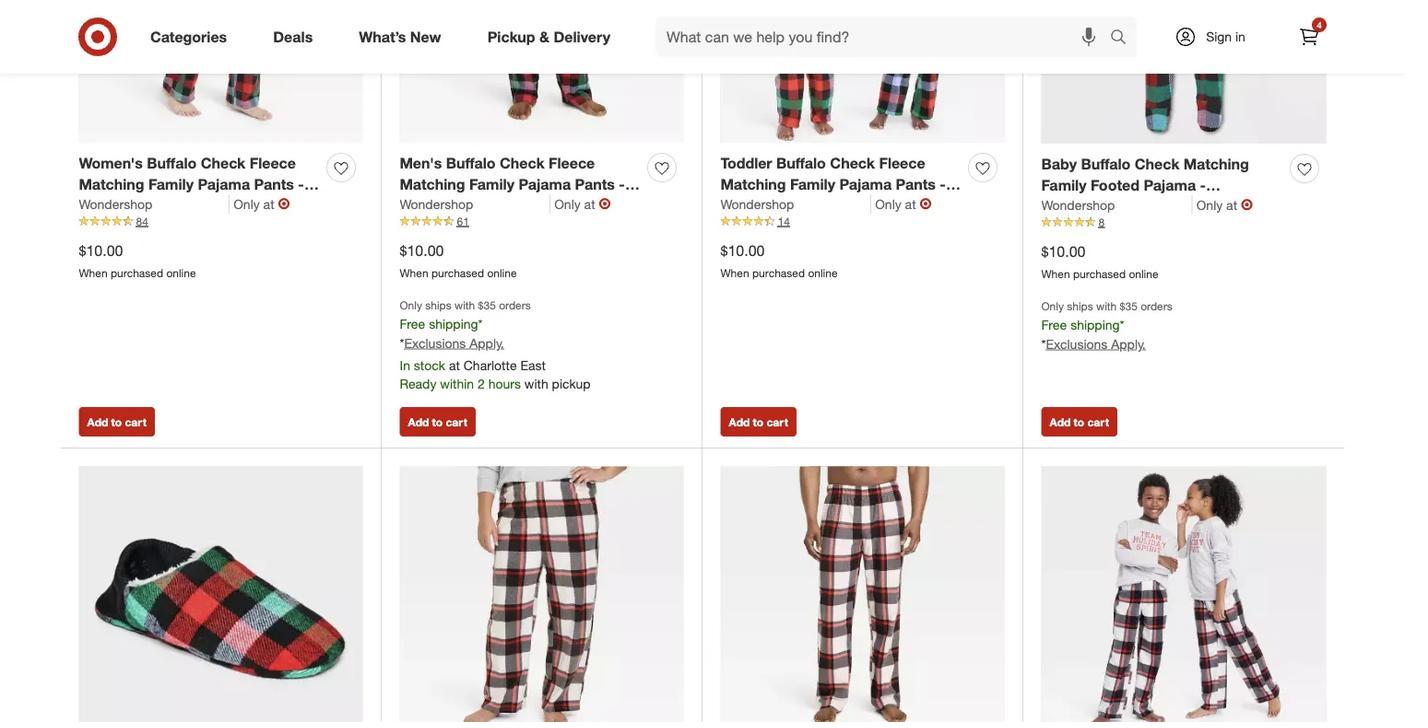 Task type: describe. For each thing, give the bounding box(es) containing it.
only at ¬ for toddler buffalo check fleece matching family pajama pants - wondershop™ black/green/red
[[875, 195, 932, 213]]

orders for green/red/black
[[1141, 299, 1173, 313]]

pants for women's buffalo check fleece matching family pajama pants - wondershop™ green/red/black
[[254, 176, 294, 193]]

check for men's
[[500, 154, 545, 172]]

fleece for men's buffalo check fleece matching family pajama pants - wondershop™ green/red/black
[[549, 154, 595, 172]]

only for toddler buffalo check fleece matching family pajama pants - wondershop™ black/green/red
[[875, 196, 902, 212]]

buffalo for toddler
[[776, 154, 826, 172]]

baby buffalo check matching family footed pajama - wondershop™ green/red/black link
[[1041, 154, 1283, 215]]

pajama for baby buffalo check matching family footed pajama - wondershop™ green/red/black
[[1144, 176, 1196, 194]]

baby buffalo check matching family footed pajama - wondershop™ green/red/black
[[1041, 155, 1263, 215]]

delivery
[[554, 28, 610, 46]]

fleece for women's buffalo check fleece matching family pajama pants - wondershop™ green/red/black
[[250, 154, 296, 172]]

with for wondershop™
[[455, 298, 475, 312]]

84 link
[[79, 214, 363, 230]]

only at ¬ for women's buffalo check fleece matching family pajama pants - wondershop™ green/red/black
[[233, 195, 290, 213]]

check for baby
[[1135, 155, 1180, 173]]

purchased for baby buffalo check matching family footed pajama - wondershop™ green/red/black
[[1073, 267, 1126, 281]]

add to cart for women's buffalo check fleece matching family pajama pants - wondershop™ green/red/black
[[87, 415, 146, 429]]

check for toddler
[[830, 154, 875, 172]]

men's buffalo check fleece matching family pajama pants - wondershop™ green/red/black link
[[400, 153, 640, 215]]

$10.00 when purchased online for toddler buffalo check fleece matching family pajama pants - wondershop™ black/green/red
[[721, 242, 838, 280]]

to for men's buffalo check fleece matching family pajama pants - wondershop™ green/red/black
[[432, 415, 443, 429]]

women's
[[79, 154, 143, 172]]

shipping for green/red/black
[[1071, 317, 1120, 333]]

$10.00 for women's buffalo check fleece matching family pajama pants - wondershop™ green/red/black
[[79, 242, 123, 260]]

add to cart button for baby buffalo check matching family footed pajama - wondershop™ green/red/black
[[1041, 408, 1117, 437]]

deals
[[273, 28, 313, 46]]

at for men's buffalo check fleece matching family pajama pants - wondershop™ green/red/black
[[584, 196, 595, 212]]

online for toddler
[[808, 266, 838, 280]]

add to cart for baby buffalo check matching family footed pajama - wondershop™ green/red/black
[[1050, 415, 1109, 429]]

matching inside baby buffalo check matching family footed pajama - wondershop™ green/red/black
[[1184, 155, 1249, 173]]

women's buffalo check fleece matching family pajama pants - wondershop™ green/red/black
[[79, 154, 304, 215]]

when for baby buffalo check matching family footed pajama - wondershop™ green/red/black
[[1041, 267, 1070, 281]]

stock
[[414, 357, 445, 373]]

add to cart for men's buffalo check fleece matching family pajama pants - wondershop™ green/red/black
[[408, 415, 467, 429]]

online for women's
[[166, 266, 196, 280]]

to for baby buffalo check matching family footed pajama - wondershop™ green/red/black
[[1074, 415, 1084, 429]]

wondershop™ for toddler
[[721, 197, 817, 215]]

what's
[[359, 28, 406, 46]]

8 link
[[1041, 215, 1326, 231]]

pickup
[[552, 376, 591, 392]]

family inside baby buffalo check matching family footed pajama - wondershop™ green/red/black
[[1041, 176, 1087, 194]]

purchased for women's buffalo check fleece matching family pajama pants - wondershop™ green/red/black
[[111, 266, 163, 280]]

east
[[520, 357, 546, 373]]

cart for women's buffalo check fleece matching family pajama pants - wondershop™ green/red/black
[[125, 415, 146, 429]]

¬ for men's buffalo check fleece matching family pajama pants - wondershop™ green/red/black
[[599, 195, 611, 213]]

charlotte
[[464, 357, 517, 373]]

61 link
[[400, 214, 684, 230]]

footed
[[1091, 176, 1140, 194]]

family for toddler
[[790, 176, 835, 193]]

at inside only ships with $35 orders free shipping * * exclusions apply. in stock at  charlotte east ready within 2 hours with pickup
[[449, 357, 460, 373]]

pants for men's buffalo check fleece matching family pajama pants - wondershop™ green/red/black
[[575, 176, 615, 193]]

within
[[440, 376, 474, 392]]

orders for wondershop™
[[499, 298, 531, 312]]

14
[[778, 215, 790, 228]]

categories link
[[135, 17, 250, 57]]

women's buffalo check fleece matching family pajama pants - wondershop™ green/red/black link
[[79, 153, 319, 215]]

sign in link
[[1159, 17, 1274, 57]]

pajama for women's buffalo check fleece matching family pajama pants - wondershop™ green/red/black
[[198, 176, 250, 193]]

pickup & delivery link
[[472, 17, 633, 57]]

$35 for green/red/black
[[1120, 299, 1138, 313]]

- for toddler buffalo check fleece matching family pajama pants - wondershop™ black/green/red
[[940, 176, 946, 193]]

What can we help you find? suggestions appear below search field
[[656, 17, 1115, 57]]

matching for toddler buffalo check fleece matching family pajama pants - wondershop™ black/green/red
[[721, 176, 786, 193]]

when for toddler buffalo check fleece matching family pajama pants - wondershop™ black/green/red
[[721, 266, 749, 280]]

buffalo for women's
[[147, 154, 197, 172]]

fleece for toddler buffalo check fleece matching family pajama pants - wondershop™ black/green/red
[[879, 154, 925, 172]]

8
[[1099, 215, 1105, 229]]

online for men's
[[487, 266, 517, 280]]

only ships with $35 orders free shipping * * exclusions apply. in stock at  charlotte east ready within 2 hours with pickup
[[400, 298, 591, 392]]

sign
[[1206, 29, 1232, 45]]

pickup & delivery
[[487, 28, 610, 46]]

pickup
[[487, 28, 535, 46]]

14 link
[[721, 214, 1005, 230]]

apply. for green/red/black
[[1111, 336, 1146, 352]]

pajama for men's buffalo check fleece matching family pajama pants - wondershop™ green/red/black
[[519, 176, 571, 193]]

wondershop™ for women's
[[79, 197, 175, 215]]

baby
[[1041, 155, 1077, 173]]

pajama for toddler buffalo check fleece matching family pajama pants - wondershop™ black/green/red
[[839, 176, 892, 193]]

add to cart button for men's buffalo check fleece matching family pajama pants - wondershop™ green/red/black
[[400, 408, 476, 437]]

family for women's
[[148, 176, 194, 193]]

cart for men's buffalo check fleece matching family pajama pants - wondershop™ green/red/black
[[446, 415, 467, 429]]

add for women's buffalo check fleece matching family pajama pants - wondershop™ green/red/black
[[87, 415, 108, 429]]

$10.00 for baby buffalo check matching family footed pajama - wondershop™ green/red/black
[[1041, 243, 1086, 261]]

apply. for wondershop™
[[469, 335, 504, 351]]

- for men's buffalo check fleece matching family pajama pants - wondershop™ green/red/black
[[619, 176, 625, 193]]

exclusions for men's buffalo check fleece matching family pajama pants - wondershop™ green/red/black
[[404, 335, 466, 351]]

&
[[539, 28, 549, 46]]

toddler buffalo check fleece matching family pajama pants - wondershop™ black/green/red
[[721, 154, 946, 215]]

$35 for wondershop™
[[478, 298, 496, 312]]

2
[[478, 376, 485, 392]]

to for toddler buffalo check fleece matching family pajama pants - wondershop™ black/green/red
[[753, 415, 764, 429]]

matching for women's buffalo check fleece matching family pajama pants - wondershop™ green/red/black
[[79, 176, 144, 193]]

search button
[[1102, 17, 1146, 61]]

shipping for wondershop™
[[429, 316, 478, 332]]

4 link
[[1289, 17, 1330, 57]]



Task type: locate. For each thing, give the bounding box(es) containing it.
- inside baby buffalo check matching family footed pajama - wondershop™ green/red/black
[[1200, 176, 1206, 194]]

buffalo
[[147, 154, 197, 172], [446, 154, 496, 172], [776, 154, 826, 172], [1081, 155, 1131, 173]]

check inside women's buffalo check fleece matching family pajama pants - wondershop™ green/red/black
[[201, 154, 246, 172]]

only inside only ships with $35 orders free shipping * * exclusions apply. in stock at  charlotte east ready within 2 hours with pickup
[[400, 298, 422, 312]]

1 add to cart button from the left
[[79, 408, 155, 437]]

pajama inside "toddler buffalo check fleece matching family pajama pants - wondershop™ black/green/red"
[[839, 176, 892, 193]]

buffalo for baby
[[1081, 155, 1131, 173]]

purchased down '14'
[[752, 266, 805, 280]]

at up "within"
[[449, 357, 460, 373]]

pants inside men's buffalo check fleece matching family pajama pants - wondershop™ green/red/black
[[575, 176, 615, 193]]

matching down toddler
[[721, 176, 786, 193]]

add to cart
[[87, 415, 146, 429], [408, 415, 467, 429], [729, 415, 788, 429], [1050, 415, 1109, 429]]

¬ for women's buffalo check fleece matching family pajama pants - wondershop™ green/red/black
[[278, 195, 290, 213]]

1 horizontal spatial fleece
[[549, 154, 595, 172]]

1 horizontal spatial orders
[[1141, 299, 1173, 313]]

matching down women's
[[79, 176, 144, 193]]

3 to from the left
[[753, 415, 764, 429]]

when for women's buffalo check fleece matching family pajama pants - wondershop™ green/red/black
[[79, 266, 108, 280]]

matching up 8 'link'
[[1184, 155, 1249, 173]]

matching
[[1184, 155, 1249, 173], [79, 176, 144, 193], [400, 176, 465, 193], [721, 176, 786, 193]]

1 pants from the left
[[254, 176, 294, 193]]

wondershop link for toddler
[[721, 195, 872, 214]]

add to cart button for toddler buffalo check fleece matching family pajama pants - wondershop™ black/green/red
[[721, 408, 797, 437]]

2 horizontal spatial pants
[[896, 176, 936, 193]]

deals link
[[257, 17, 336, 57]]

at for women's buffalo check fleece matching family pajama pants - wondershop™ green/red/black
[[263, 196, 274, 212]]

1 horizontal spatial $35
[[1120, 299, 1138, 313]]

$10.00 when purchased online for baby buffalo check matching family footed pajama - wondershop™ green/red/black
[[1041, 243, 1159, 281]]

fleece
[[250, 154, 296, 172], [549, 154, 595, 172], [879, 154, 925, 172]]

family up "61" link
[[469, 176, 514, 193]]

only at ¬ up 84 link
[[233, 195, 290, 213]]

¬ for baby buffalo check matching family footed pajama - wondershop™ green/red/black
[[1241, 196, 1253, 214]]

what's new
[[359, 28, 441, 46]]

exclusions for baby buffalo check matching family footed pajama - wondershop™ green/red/black
[[1046, 336, 1108, 352]]

pants inside "toddler buffalo check fleece matching family pajama pants - wondershop™ black/green/red"
[[896, 176, 936, 193]]

$10.00
[[79, 242, 123, 260], [400, 242, 444, 260], [721, 242, 765, 260], [1041, 243, 1086, 261]]

fleece inside men's buffalo check fleece matching family pajama pants - wondershop™ green/red/black
[[549, 154, 595, 172]]

with down east
[[524, 376, 548, 392]]

1 fleece from the left
[[250, 154, 296, 172]]

1 horizontal spatial free
[[1041, 317, 1067, 333]]

adult buffalo check plaid fleece lined pull-on slipper socks with huggable heel & grippers - wondershop™ black/red/blue image
[[79, 467, 363, 723], [79, 467, 363, 723]]

wondershop up '14'
[[721, 196, 794, 212]]

online down 84 link
[[166, 266, 196, 280]]

pajama up 8 'link'
[[1144, 176, 1196, 194]]

only at ¬ up "61" link
[[554, 195, 611, 213]]

matching inside men's buffalo check fleece matching family pajama pants - wondershop™ green/red/black
[[400, 176, 465, 193]]

$35 inside the only ships with $35 orders free shipping * * exclusions apply.
[[1120, 299, 1138, 313]]

free inside only ships with $35 orders free shipping * * exclusions apply. in stock at  charlotte east ready within 2 hours with pickup
[[400, 316, 425, 332]]

check up 84 link
[[201, 154, 246, 172]]

84
[[136, 215, 148, 228]]

0 horizontal spatial exclusions apply. link
[[404, 335, 504, 351]]

family down baby
[[1041, 176, 1087, 194]]

matching for men's buffalo check fleece matching family pajama pants - wondershop™ green/red/black
[[400, 176, 465, 193]]

family inside "toddler buffalo check fleece matching family pajama pants - wondershop™ black/green/red"
[[790, 176, 835, 193]]

$10.00 when purchased online down '14'
[[721, 242, 838, 280]]

family up '14' link
[[790, 176, 835, 193]]

wondershop up 84
[[79, 196, 152, 212]]

- inside men's buffalo check fleece matching family pajama pants - wondershop™ green/red/black
[[619, 176, 625, 193]]

buffalo right toddler
[[776, 154, 826, 172]]

black/green/red
[[821, 197, 942, 215]]

buffalo up 'footed' at the top of the page
[[1081, 155, 1131, 173]]

women's buffalo check fleece matching family pajama pants - wondershop™ black image
[[400, 467, 684, 723], [400, 467, 684, 723]]

3 cart from the left
[[767, 415, 788, 429]]

1 horizontal spatial exclusions apply. link
[[1046, 336, 1146, 352]]

0 horizontal spatial fleece
[[250, 154, 296, 172]]

with down the 8
[[1096, 299, 1117, 313]]

wondershop for toddler
[[721, 196, 794, 212]]

buffalo inside women's buffalo check fleece matching family pajama pants - wondershop™ green/red/black
[[147, 154, 197, 172]]

shipping inside only ships with $35 orders free shipping * * exclusions apply. in stock at  charlotte east ready within 2 hours with pickup
[[429, 316, 478, 332]]

in
[[400, 357, 410, 373]]

¬ up 84 link
[[278, 195, 290, 213]]

only for baby buffalo check matching family footed pajama - wondershop™ green/red/black
[[1197, 197, 1223, 213]]

green/red/black inside baby buffalo check matching family footed pajama - wondershop™ green/red/black
[[1142, 197, 1263, 215]]

kids' buffalo check fleece matching family pajama pants - wondershop™ black image
[[1041, 467, 1326, 723], [1041, 467, 1326, 723]]

online down "61" link
[[487, 266, 517, 280]]

cart for baby buffalo check matching family footed pajama - wondershop™ green/red/black
[[1088, 415, 1109, 429]]

pants inside women's buffalo check fleece matching family pajama pants - wondershop™ green/red/black
[[254, 176, 294, 193]]

$10.00 down toddler
[[721, 242, 765, 260]]

fleece up 84 link
[[250, 154, 296, 172]]

wondershop link
[[79, 195, 230, 214], [400, 195, 551, 214], [721, 195, 872, 214], [1041, 196, 1193, 215]]

$10.00 up the only ships with $35 orders free shipping * * exclusions apply.
[[1041, 243, 1086, 261]]

¬ up "61" link
[[599, 195, 611, 213]]

only ships with $35 orders free shipping * * exclusions apply.
[[1041, 299, 1173, 352]]

purchased for toddler buffalo check fleece matching family pajama pants - wondershop™ black/green/red
[[752, 266, 805, 280]]

categories
[[150, 28, 227, 46]]

0 horizontal spatial pants
[[254, 176, 294, 193]]

wondershop link for women's
[[79, 195, 230, 214]]

apply. inside the only ships with $35 orders free shipping * * exclusions apply.
[[1111, 336, 1146, 352]]

wondershop™ inside baby buffalo check matching family footed pajama - wondershop™ green/red/black
[[1041, 197, 1138, 215]]

men's buffalo check fleece matching family pajama pants - wondershop™ green/red/black image
[[400, 0, 684, 142], [400, 0, 684, 142]]

ships for men's buffalo check fleece matching family pajama pants - wondershop™ green/red/black
[[425, 298, 452, 312]]

online for baby
[[1129, 267, 1159, 281]]

add to cart button for women's buffalo check fleece matching family pajama pants - wondershop™ green/red/black
[[79, 408, 155, 437]]

0 horizontal spatial orders
[[499, 298, 531, 312]]

wondershop link for baby
[[1041, 196, 1193, 215]]

1 add to cart from the left
[[87, 415, 146, 429]]

purchased down 61
[[432, 266, 484, 280]]

*
[[478, 316, 483, 332], [1120, 317, 1124, 333], [400, 335, 404, 351], [1041, 336, 1046, 352]]

check
[[201, 154, 246, 172], [500, 154, 545, 172], [830, 154, 875, 172], [1135, 155, 1180, 173]]

pajama up "61" link
[[519, 176, 571, 193]]

¬ up '14' link
[[920, 195, 932, 213]]

1 cart from the left
[[125, 415, 146, 429]]

fleece inside women's buffalo check fleece matching family pajama pants - wondershop™ green/red/black
[[250, 154, 296, 172]]

3 add to cart button from the left
[[721, 408, 797, 437]]

- up "61" link
[[619, 176, 625, 193]]

free for baby buffalo check matching family footed pajama - wondershop™ green/red/black
[[1041, 317, 1067, 333]]

only
[[233, 196, 260, 212], [554, 196, 581, 212], [875, 196, 902, 212], [1197, 197, 1223, 213], [400, 298, 422, 312], [1041, 299, 1064, 313]]

free inside the only ships with $35 orders free shipping * * exclusions apply.
[[1041, 317, 1067, 333]]

sign in
[[1206, 29, 1246, 45]]

green/red/black for men's buffalo check fleece matching family pajama pants - wondershop™ green/red/black
[[500, 197, 621, 215]]

ready
[[400, 376, 436, 392]]

wondershop link down 'footed' at the top of the page
[[1041, 196, 1193, 215]]

new
[[410, 28, 441, 46]]

wondershop™ down toddler
[[721, 197, 817, 215]]

pajama
[[198, 176, 250, 193], [519, 176, 571, 193], [839, 176, 892, 193], [1144, 176, 1196, 194]]

$10.00 when purchased online down 84
[[79, 242, 196, 280]]

check inside baby buffalo check matching family footed pajama - wondershop™ green/red/black
[[1135, 155, 1180, 173]]

wondershop for men's
[[400, 196, 473, 212]]

in
[[1235, 29, 1246, 45]]

0 horizontal spatial free
[[400, 316, 425, 332]]

2 add to cart button from the left
[[400, 408, 476, 437]]

pajama up 84 link
[[198, 176, 250, 193]]

green/red/black inside men's buffalo check fleece matching family pajama pants - wondershop™ green/red/black
[[500, 197, 621, 215]]

1 horizontal spatial shipping
[[1071, 317, 1120, 333]]

only at ¬ for men's buffalo check fleece matching family pajama pants - wondershop™ green/red/black
[[554, 195, 611, 213]]

buffalo inside baby buffalo check matching family footed pajama - wondershop™ green/red/black
[[1081, 155, 1131, 173]]

at up '14' link
[[905, 196, 916, 212]]

- inside women's buffalo check fleece matching family pajama pants - wondershop™ green/red/black
[[298, 176, 304, 193]]

¬ for toddler buffalo check fleece matching family pajama pants - wondershop™ black/green/red
[[920, 195, 932, 213]]

add to cart button
[[79, 408, 155, 437], [400, 408, 476, 437], [721, 408, 797, 437], [1041, 408, 1117, 437]]

¬
[[278, 195, 290, 213], [599, 195, 611, 213], [920, 195, 932, 213], [1241, 196, 1253, 214]]

only at ¬ up 8 'link'
[[1197, 196, 1253, 214]]

exclusions
[[404, 335, 466, 351], [1046, 336, 1108, 352]]

exclusions inside only ships with $35 orders free shipping * * exclusions apply. in stock at  charlotte east ready within 2 hours with pickup
[[404, 335, 466, 351]]

2 add to cart from the left
[[408, 415, 467, 429]]

only for men's buffalo check fleece matching family pajama pants - wondershop™ green/red/black
[[554, 196, 581, 212]]

exclusions inside the only ships with $35 orders free shipping * * exclusions apply.
[[1046, 336, 1108, 352]]

apply.
[[469, 335, 504, 351], [1111, 336, 1146, 352]]

2 fleece from the left
[[549, 154, 595, 172]]

online down '14' link
[[808, 266, 838, 280]]

orders inside only ships with $35 orders free shipping * * exclusions apply. in stock at  charlotte east ready within 2 hours with pickup
[[499, 298, 531, 312]]

only inside the only ships with $35 orders free shipping * * exclusions apply.
[[1041, 299, 1064, 313]]

0 horizontal spatial apply.
[[469, 335, 504, 351]]

$10.00 when purchased online down the 8
[[1041, 243, 1159, 281]]

3 add from the left
[[729, 415, 750, 429]]

0 horizontal spatial with
[[455, 298, 475, 312]]

wondershop link up 84
[[79, 195, 230, 214]]

wondershop™ down 'footed' at the top of the page
[[1041, 197, 1138, 215]]

wondershop™ for men's
[[400, 197, 496, 215]]

matching inside "toddler buffalo check fleece matching family pajama pants - wondershop™ black/green/red"
[[721, 176, 786, 193]]

2 horizontal spatial with
[[1096, 299, 1117, 313]]

free
[[400, 316, 425, 332], [1041, 317, 1067, 333]]

ships inside only ships with $35 orders free shipping * * exclusions apply. in stock at  charlotte east ready within 2 hours with pickup
[[425, 298, 452, 312]]

cart for toddler buffalo check fleece matching family pajama pants - wondershop™ black/green/red
[[767, 415, 788, 429]]

pajama up black/green/red
[[839, 176, 892, 193]]

buffalo inside men's buffalo check fleece matching family pajama pants - wondershop™ green/red/black
[[446, 154, 496, 172]]

green/red/black inside women's buffalo check fleece matching family pajama pants - wondershop™ green/red/black
[[179, 197, 300, 215]]

check for women's
[[201, 154, 246, 172]]

search
[[1102, 30, 1146, 48]]

wondershop link up '14'
[[721, 195, 872, 214]]

shipping inside the only ships with $35 orders free shipping * * exclusions apply.
[[1071, 317, 1120, 333]]

orders
[[499, 298, 531, 312], [1141, 299, 1173, 313]]

4 to from the left
[[1074, 415, 1084, 429]]

orders down 8 'link'
[[1141, 299, 1173, 313]]

buffalo for men's
[[446, 154, 496, 172]]

check inside "toddler buffalo check fleece matching family pajama pants - wondershop™ black/green/red"
[[830, 154, 875, 172]]

ships
[[425, 298, 452, 312], [1067, 299, 1093, 313]]

check up 'footed' at the top of the page
[[1135, 155, 1180, 173]]

apply. inside only ships with $35 orders free shipping * * exclusions apply. in stock at  charlotte east ready within 2 hours with pickup
[[469, 335, 504, 351]]

add to cart for toddler buffalo check fleece matching family pajama pants - wondershop™ black/green/red
[[729, 415, 788, 429]]

0 horizontal spatial shipping
[[429, 316, 478, 332]]

$10.00 for toddler buffalo check fleece matching family pajama pants - wondershop™ black/green/red
[[721, 242, 765, 260]]

3 fleece from the left
[[879, 154, 925, 172]]

family up 84 link
[[148, 176, 194, 193]]

wondershop up the 8
[[1041, 197, 1115, 213]]

women's buffalo check fleece matching family pajama pants - wondershop™ green/red/black image
[[79, 0, 363, 142], [79, 0, 363, 142]]

only at ¬ up '14' link
[[875, 195, 932, 213]]

4 add to cart from the left
[[1050, 415, 1109, 429]]

1 add from the left
[[87, 415, 108, 429]]

at for baby buffalo check matching family footed pajama - wondershop™ green/red/black
[[1226, 197, 1237, 213]]

toddler
[[721, 154, 772, 172]]

3 add to cart from the left
[[729, 415, 788, 429]]

pajama inside baby buffalo check matching family footed pajama - wondershop™ green/red/black
[[1144, 176, 1196, 194]]

0 horizontal spatial green/red/black
[[179, 197, 300, 215]]

fleece up "61" link
[[549, 154, 595, 172]]

hours
[[488, 376, 521, 392]]

0 horizontal spatial $35
[[478, 298, 496, 312]]

buffalo right men's
[[446, 154, 496, 172]]

$35
[[478, 298, 496, 312], [1120, 299, 1138, 313]]

baby buffalo check matching family footed pajama - wondershop™ green/red/black image
[[1041, 0, 1326, 143], [1041, 0, 1326, 143]]

when
[[79, 266, 108, 280], [400, 266, 428, 280], [721, 266, 749, 280], [1041, 267, 1070, 281]]

- inside "toddler buffalo check fleece matching family pajama pants - wondershop™ black/green/red"
[[940, 176, 946, 193]]

at up 84 link
[[263, 196, 274, 212]]

green/red/black
[[179, 197, 300, 215], [500, 197, 621, 215], [1142, 197, 1263, 215]]

$10.00 down women's
[[79, 242, 123, 260]]

online
[[166, 266, 196, 280], [487, 266, 517, 280], [808, 266, 838, 280], [1129, 267, 1159, 281]]

matching inside women's buffalo check fleece matching family pajama pants - wondershop™ green/red/black
[[79, 176, 144, 193]]

orders inside the only ships with $35 orders free shipping * * exclusions apply.
[[1141, 299, 1173, 313]]

wondershop link up 61
[[400, 195, 551, 214]]

wondershop™ inside women's buffalo check fleece matching family pajama pants - wondershop™ green/red/black
[[79, 197, 175, 215]]

$10.00 when purchased online down 61
[[400, 242, 517, 280]]

1 horizontal spatial apply.
[[1111, 336, 1146, 352]]

0 horizontal spatial ships
[[425, 298, 452, 312]]

1 horizontal spatial exclusions
[[1046, 336, 1108, 352]]

0 horizontal spatial exclusions
[[404, 335, 466, 351]]

wondershop link for men's
[[400, 195, 551, 214]]

2 horizontal spatial green/red/black
[[1142, 197, 1263, 215]]

- up black/green/red
[[940, 176, 946, 193]]

toddler buffalo check fleece matching family pajama pants - wondershop™ black/green/red link
[[721, 153, 961, 215]]

1 horizontal spatial with
[[524, 376, 548, 392]]

2 horizontal spatial fleece
[[879, 154, 925, 172]]

at for toddler buffalo check fleece matching family pajama pants - wondershop™ black/green/red
[[905, 196, 916, 212]]

ships inside the only ships with $35 orders free shipping * * exclusions apply.
[[1067, 299, 1093, 313]]

add for toddler buffalo check fleece matching family pajama pants - wondershop™ black/green/red
[[729, 415, 750, 429]]

what's new link
[[343, 17, 464, 57]]

3 pants from the left
[[896, 176, 936, 193]]

pants up black/green/red
[[896, 176, 936, 193]]

ships for baby buffalo check matching family footed pajama - wondershop™ green/red/black
[[1067, 299, 1093, 313]]

with inside the only ships with $35 orders free shipping * * exclusions apply.
[[1096, 299, 1117, 313]]

- up 84 link
[[298, 176, 304, 193]]

at
[[263, 196, 274, 212], [584, 196, 595, 212], [905, 196, 916, 212], [1226, 197, 1237, 213], [449, 357, 460, 373]]

wondershop
[[79, 196, 152, 212], [400, 196, 473, 212], [721, 196, 794, 212], [1041, 197, 1115, 213]]

2 cart from the left
[[446, 415, 467, 429]]

wondershop™ inside "toddler buffalo check fleece matching family pajama pants - wondershop™ black/green/red"
[[721, 197, 817, 215]]

free for men's buffalo check fleece matching family pajama pants - wondershop™ green/red/black
[[400, 316, 425, 332]]

4
[[1317, 19, 1322, 30]]

$10.00 when purchased online
[[79, 242, 196, 280], [400, 242, 517, 280], [721, 242, 838, 280], [1041, 243, 1159, 281]]

4 cart from the left
[[1088, 415, 1109, 429]]

pants up 84 link
[[254, 176, 294, 193]]

family for men's
[[469, 176, 514, 193]]

61
[[457, 215, 469, 228]]

pants up "61" link
[[575, 176, 615, 193]]

pajama inside men's buffalo check fleece matching family pajama pants - wondershop™ green/red/black
[[519, 176, 571, 193]]

wondershop up 61
[[400, 196, 473, 212]]

4 add from the left
[[1050, 415, 1071, 429]]

matching down men's
[[400, 176, 465, 193]]

buffalo right women's
[[147, 154, 197, 172]]

wondershop™
[[79, 197, 175, 215], [400, 197, 496, 215], [721, 197, 817, 215], [1041, 197, 1138, 215]]

online up the only ships with $35 orders free shipping * * exclusions apply.
[[1129, 267, 1159, 281]]

only for women's buffalo check fleece matching family pajama pants - wondershop™ green/red/black
[[233, 196, 260, 212]]

$10.00 when purchased online for men's buffalo check fleece matching family pajama pants - wondershop™ green/red/black
[[400, 242, 517, 280]]

only at ¬ for baby buffalo check matching family footed pajama - wondershop™ green/red/black
[[1197, 196, 1253, 214]]

purchased down the 8
[[1073, 267, 1126, 281]]

¬ up 8 'link'
[[1241, 196, 1253, 214]]

$35 inside only ships with $35 orders free shipping * * exclusions apply. in stock at  charlotte east ready within 2 hours with pickup
[[478, 298, 496, 312]]

-
[[298, 176, 304, 193], [619, 176, 625, 193], [940, 176, 946, 193], [1200, 176, 1206, 194]]

cart
[[125, 415, 146, 429], [446, 415, 467, 429], [767, 415, 788, 429], [1088, 415, 1109, 429]]

- up 8 'link'
[[1200, 176, 1206, 194]]

1 horizontal spatial green/red/black
[[500, 197, 621, 215]]

to for women's buffalo check fleece matching family pajama pants - wondershop™ green/red/black
[[111, 415, 122, 429]]

wondershop™ down women's
[[79, 197, 175, 215]]

fleece inside "toddler buffalo check fleece matching family pajama pants - wondershop™ black/green/red"
[[879, 154, 925, 172]]

- for women's buffalo check fleece matching family pajama pants - wondershop™ green/red/black
[[298, 176, 304, 193]]

4 add to cart button from the left
[[1041, 408, 1117, 437]]

add for men's buffalo check fleece matching family pajama pants - wondershop™ green/red/black
[[408, 415, 429, 429]]

check inside men's buffalo check fleece matching family pajama pants - wondershop™ green/red/black
[[500, 154, 545, 172]]

1 horizontal spatial pants
[[575, 176, 615, 193]]

orders up east
[[499, 298, 531, 312]]

$10.00 when purchased online for women's buffalo check fleece matching family pajama pants - wondershop™ green/red/black
[[79, 242, 196, 280]]

family
[[148, 176, 194, 193], [469, 176, 514, 193], [790, 176, 835, 193], [1041, 176, 1087, 194]]

toddler buffalo check fleece matching family pajama pants - wondershop™ black/green/red image
[[721, 0, 1005, 142], [721, 0, 1005, 142]]

exclusions apply. link
[[404, 335, 504, 351], [1046, 336, 1146, 352]]

check up black/green/red
[[830, 154, 875, 172]]

$10.00 for men's buffalo check fleece matching family pajama pants - wondershop™ green/red/black
[[400, 242, 444, 260]]

fleece up black/green/red
[[879, 154, 925, 172]]

to
[[111, 415, 122, 429], [432, 415, 443, 429], [753, 415, 764, 429], [1074, 415, 1084, 429]]

check up "61" link
[[500, 154, 545, 172]]

pants
[[254, 176, 294, 193], [575, 176, 615, 193], [896, 176, 936, 193]]

pants for toddler buffalo check fleece matching family pajama pants - wondershop™ black/green/red
[[896, 176, 936, 193]]

when for men's buffalo check fleece matching family pajama pants - wondershop™ green/red/black
[[400, 266, 428, 280]]

purchased down 84
[[111, 266, 163, 280]]

pajama inside women's buffalo check fleece matching family pajama pants - wondershop™ green/red/black
[[198, 176, 250, 193]]

family inside women's buffalo check fleece matching family pajama pants - wondershop™ green/red/black
[[148, 176, 194, 193]]

with for green/red/black
[[1096, 299, 1117, 313]]

green/red/black for women's buffalo check fleece matching family pajama pants - wondershop™ green/red/black
[[179, 197, 300, 215]]

wondershop™ inside men's buffalo check fleece matching family pajama pants - wondershop™ green/red/black
[[400, 197, 496, 215]]

purchased
[[111, 266, 163, 280], [432, 266, 484, 280], [752, 266, 805, 280], [1073, 267, 1126, 281]]

1 horizontal spatial ships
[[1067, 299, 1093, 313]]

wondershop™ down men's
[[400, 197, 496, 215]]

2 to from the left
[[432, 415, 443, 429]]

men's
[[400, 154, 442, 172]]

wondershop for baby
[[1041, 197, 1115, 213]]

at up 8 'link'
[[1226, 197, 1237, 213]]

men's buffalo check fleece matching family pajama pants - wondershop™ black image
[[721, 467, 1005, 723], [721, 467, 1005, 723]]

buffalo inside "toddler buffalo check fleece matching family pajama pants - wondershop™ black/green/red"
[[776, 154, 826, 172]]

purchased for men's buffalo check fleece matching family pajama pants - wondershop™ green/red/black
[[432, 266, 484, 280]]

with
[[455, 298, 475, 312], [1096, 299, 1117, 313], [524, 376, 548, 392]]

2 pants from the left
[[575, 176, 615, 193]]

family inside men's buffalo check fleece matching family pajama pants - wondershop™ green/red/black
[[469, 176, 514, 193]]

at up "61" link
[[584, 196, 595, 212]]

only at ¬
[[233, 195, 290, 213], [554, 195, 611, 213], [875, 195, 932, 213], [1197, 196, 1253, 214]]

wondershop for women's
[[79, 196, 152, 212]]

1 to from the left
[[111, 415, 122, 429]]

2 add from the left
[[408, 415, 429, 429]]

$10.00 down men's
[[400, 242, 444, 260]]

men's buffalo check fleece matching family pajama pants - wondershop™ green/red/black
[[400, 154, 625, 215]]

add
[[87, 415, 108, 429], [408, 415, 429, 429], [729, 415, 750, 429], [1050, 415, 1071, 429]]

shipping
[[429, 316, 478, 332], [1071, 317, 1120, 333]]

with up charlotte
[[455, 298, 475, 312]]



Task type: vqa. For each thing, say whether or not it's contained in the screenshot.
Wondershop for Men's
yes



